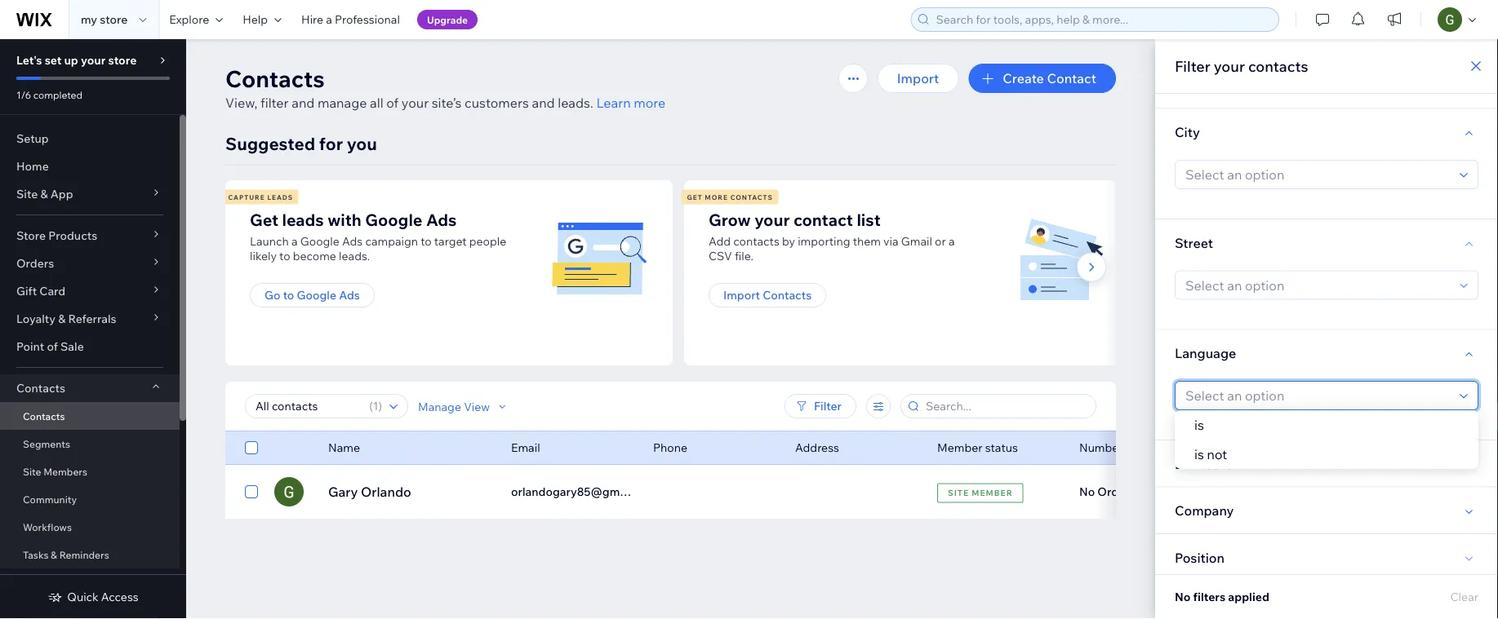 Task type: describe. For each thing, give the bounding box(es) containing it.
number
[[1080, 441, 1124, 455]]

professional
[[335, 12, 400, 27]]

1 vertical spatial to
[[279, 249, 290, 263]]

store products
[[16, 229, 97, 243]]

access
[[101, 591, 139, 605]]

filter your contacts
[[1175, 57, 1309, 75]]

status
[[986, 441, 1018, 455]]

& for loyalty
[[58, 312, 66, 326]]

go
[[265, 288, 281, 303]]

view link
[[983, 478, 1053, 507]]

site for site members
[[23, 466, 41, 478]]

upgrade
[[427, 13, 468, 26]]

import for import contacts
[[724, 288, 760, 303]]

contacts link
[[0, 403, 180, 430]]

your inside the grow your contact list add contacts by importing them via gmail or a csv file.
[[755, 210, 790, 230]]

for
[[319, 133, 343, 154]]

purchases
[[1139, 441, 1194, 455]]

segments link
[[0, 430, 180, 458]]

birthdate
[[1175, 456, 1233, 472]]

add
[[709, 234, 731, 249]]

no for no filters applied
[[1175, 591, 1191, 605]]

filter for filter your contacts
[[1175, 57, 1211, 75]]

leads. inside get leads with google ads launch a google ads campaign to target people likely to become leads.
[[339, 249, 370, 263]]

get leads with google ads launch a google ads campaign to target people likely to become leads.
[[250, 210, 507, 263]]

filter button
[[785, 395, 857, 419]]

gary orlando
[[328, 484, 411, 501]]

target
[[434, 234, 467, 249]]

no orders
[[1080, 485, 1136, 499]]

orlando
[[361, 484, 411, 501]]

contacts inside contacts 'link'
[[23, 410, 65, 423]]

gary orlando image
[[274, 478, 304, 507]]

workflows
[[23, 522, 72, 534]]

completed
[[33, 89, 82, 101]]

select an option field for language
[[1181, 382, 1456, 410]]

get
[[687, 193, 703, 201]]

explore
[[169, 12, 209, 27]]

import contacts
[[724, 288, 812, 303]]

reminders
[[59, 549, 109, 562]]

site & app button
[[0, 181, 180, 208]]

no filters applied
[[1175, 591, 1270, 605]]

help button
[[233, 0, 292, 39]]

people
[[469, 234, 507, 249]]

a inside the grow your contact list add contacts by importing them via gmail or a csv file.
[[949, 234, 955, 249]]

of for point of sale
[[47, 340, 58, 354]]

home
[[16, 159, 49, 174]]

tasks
[[23, 549, 49, 562]]

position
[[1175, 550, 1225, 566]]

let's
[[16, 53, 42, 67]]

my
[[81, 12, 97, 27]]

site members
[[23, 466, 87, 478]]

capture
[[228, 193, 265, 201]]

Unsaved view field
[[251, 395, 364, 418]]

products
[[48, 229, 97, 243]]

customers
[[465, 95, 529, 111]]

a inside get leads with google ads launch a google ads campaign to target people likely to become leads.
[[292, 234, 298, 249]]

learn
[[597, 95, 631, 111]]

contacts
[[731, 193, 773, 201]]

help
[[243, 12, 268, 27]]

loyalty
[[16, 312, 56, 326]]

1 vertical spatial member
[[972, 488, 1013, 499]]

your inside sidebar element
[[81, 53, 106, 67]]

segments
[[23, 438, 70, 450]]

select an option field for city
[[1181, 161, 1456, 189]]

site & app
[[16, 187, 73, 201]]

0 vertical spatial to
[[421, 234, 432, 249]]

more
[[634, 95, 666, 111]]

import contacts button
[[709, 283, 827, 308]]

up
[[64, 53, 78, 67]]

contacts inside import contacts button
[[763, 288, 812, 303]]

suggested
[[225, 133, 315, 154]]

card
[[39, 284, 65, 299]]

list
[[857, 210, 881, 230]]

tasks & reminders
[[23, 549, 109, 562]]

them
[[853, 234, 881, 249]]

more
[[705, 193, 728, 201]]

1 vertical spatial ads
[[342, 234, 363, 249]]

gary
[[328, 484, 358, 501]]

contacts inside dropdown button
[[16, 381, 65, 396]]

google inside button
[[297, 288, 337, 303]]

city
[[1175, 124, 1201, 140]]

community link
[[0, 486, 180, 514]]

& for tasks
[[51, 549, 57, 562]]

point
[[16, 340, 44, 354]]

1 vertical spatial orders
[[1098, 485, 1136, 499]]

learn more button
[[597, 93, 666, 113]]

quick access button
[[48, 591, 139, 605]]

1/6
[[16, 89, 31, 101]]

is for is
[[1195, 417, 1205, 434]]

site's
[[432, 95, 462, 111]]

gift card button
[[0, 278, 180, 305]]

campaign
[[365, 234, 418, 249]]

manage view button
[[418, 400, 510, 414]]

language
[[1175, 345, 1237, 362]]

go to google ads button
[[250, 283, 375, 308]]

quick access
[[67, 591, 139, 605]]

to inside button
[[283, 288, 294, 303]]



Task type: locate. For each thing, give the bounding box(es) containing it.
filter for filter
[[814, 399, 842, 414]]

a right or
[[949, 234, 955, 249]]

site member
[[948, 488, 1013, 499]]

point of sale
[[16, 340, 84, 354]]

site for site member
[[948, 488, 970, 499]]

import for import
[[898, 70, 940, 87]]

and
[[292, 95, 315, 111], [532, 95, 555, 111]]

1 vertical spatial store
[[108, 53, 137, 67]]

1 vertical spatial view
[[1003, 484, 1033, 501]]

0 vertical spatial store
[[100, 12, 128, 27]]

&
[[40, 187, 48, 201], [58, 312, 66, 326], [51, 549, 57, 562]]

all
[[370, 95, 384, 111]]

2 horizontal spatial a
[[949, 234, 955, 249]]

likely
[[250, 249, 277, 263]]

quick
[[67, 591, 99, 605]]

leads. down the with on the left
[[339, 249, 370, 263]]

get
[[250, 210, 278, 230]]

members
[[43, 466, 87, 478]]

get more contacts
[[687, 193, 773, 201]]

2 vertical spatial &
[[51, 549, 57, 562]]

& inside dropdown button
[[40, 187, 48, 201]]

0 horizontal spatial and
[[292, 95, 315, 111]]

filter up city
[[1175, 57, 1211, 75]]

site inside dropdown button
[[16, 187, 38, 201]]

store inside sidebar element
[[108, 53, 137, 67]]

by
[[782, 234, 796, 249]]

address
[[796, 441, 840, 455]]

create contact
[[1003, 70, 1097, 87]]

view inside dropdown button
[[464, 400, 490, 414]]

list containing get leads with google ads
[[223, 181, 1139, 366]]

select an option field for street
[[1181, 272, 1456, 299]]

1 vertical spatial leads.
[[339, 249, 370, 263]]

1 vertical spatial &
[[58, 312, 66, 326]]

contacts button
[[0, 375, 180, 403]]

view
[[464, 400, 490, 414], [1003, 484, 1033, 501]]

of left sale
[[47, 340, 58, 354]]

1 vertical spatial contacts
[[734, 234, 780, 249]]

setup
[[16, 132, 49, 146]]

member left status
[[938, 441, 983, 455]]

you
[[347, 133, 377, 154]]

2 vertical spatial to
[[283, 288, 294, 303]]

1 vertical spatial no
[[1175, 591, 1191, 605]]

sidebar element
[[0, 39, 186, 620]]

no left filters
[[1175, 591, 1191, 605]]

Search for tools, apps, help & more... field
[[932, 8, 1274, 31]]

app
[[50, 187, 73, 201]]

(
[[369, 399, 373, 414]]

3 select an option field from the top
[[1181, 382, 1456, 410]]

view down status
[[1003, 484, 1033, 501]]

1 horizontal spatial leads.
[[558, 95, 594, 111]]

2 vertical spatial site
[[948, 488, 970, 499]]

tasks & reminders link
[[0, 542, 180, 569]]

contacts inside the grow your contact list add contacts by importing them via gmail or a csv file.
[[734, 234, 780, 249]]

site for site & app
[[16, 187, 38, 201]]

and right customers
[[532, 95, 555, 111]]

1
[[373, 399, 379, 414]]

create
[[1003, 70, 1045, 87]]

not
[[1208, 447, 1228, 463]]

0 horizontal spatial filter
[[814, 399, 842, 414]]

0 vertical spatial view
[[464, 400, 490, 414]]

0 vertical spatial orders
[[16, 256, 54, 271]]

contact
[[794, 210, 853, 230]]

ads down get leads with google ads launch a google ads campaign to target people likely to become leads.
[[339, 288, 360, 303]]

is
[[1195, 417, 1205, 434], [1195, 447, 1205, 463]]

manage view
[[418, 400, 490, 414]]

1 horizontal spatial import
[[898, 70, 940, 87]]

0 vertical spatial of
[[387, 95, 399, 111]]

create contact button
[[969, 64, 1117, 93]]

orders down store
[[16, 256, 54, 271]]

1 horizontal spatial contacts
[[1249, 57, 1309, 75]]

1 vertical spatial import
[[724, 288, 760, 303]]

store
[[100, 12, 128, 27], [108, 53, 137, 67]]

orders down number
[[1098, 485, 1136, 499]]

2 vertical spatial select an option field
[[1181, 382, 1456, 410]]

manage
[[418, 400, 461, 414]]

1 select an option field from the top
[[1181, 161, 1456, 189]]

site down home
[[16, 187, 38, 201]]

Search... field
[[921, 395, 1091, 418]]

your inside contacts view, filter and manage all of your site's customers and leads. learn more
[[402, 95, 429, 111]]

list
[[223, 181, 1139, 366]]

your
[[81, 53, 106, 67], [1214, 57, 1246, 75], [402, 95, 429, 111], [755, 210, 790, 230]]

google up become
[[300, 234, 340, 249]]

gmail
[[902, 234, 933, 249]]

2 horizontal spatial of
[[1126, 441, 1137, 455]]

to left the target
[[421, 234, 432, 249]]

filter
[[1175, 57, 1211, 75], [814, 399, 842, 414]]

& right loyalty
[[58, 312, 66, 326]]

no down number
[[1080, 485, 1096, 499]]

0 horizontal spatial import
[[724, 288, 760, 303]]

store products button
[[0, 222, 180, 250]]

ads
[[426, 210, 457, 230], [342, 234, 363, 249], [339, 288, 360, 303]]

email
[[511, 441, 540, 455]]

0 horizontal spatial view
[[464, 400, 490, 414]]

0 vertical spatial google
[[365, 210, 423, 230]]

capture leads
[[228, 193, 293, 201]]

file.
[[735, 249, 754, 263]]

orlandogary85@gmail.com
[[511, 485, 658, 499]]

home link
[[0, 153, 180, 181]]

0 vertical spatial member
[[938, 441, 983, 455]]

1 vertical spatial google
[[300, 234, 340, 249]]

of inside sidebar element
[[47, 340, 58, 354]]

hire a professional link
[[292, 0, 410, 39]]

street
[[1175, 235, 1214, 251]]

ads down the with on the left
[[342, 234, 363, 249]]

manage
[[318, 95, 367, 111]]

filter inside filter button
[[814, 399, 842, 414]]

setup link
[[0, 125, 180, 153]]

contacts
[[1249, 57, 1309, 75], [734, 234, 780, 249]]

become
[[293, 249, 336, 263]]

member status
[[938, 441, 1018, 455]]

google up campaign
[[365, 210, 423, 230]]

2 horizontal spatial &
[[58, 312, 66, 326]]

leads
[[267, 193, 293, 201]]

0 horizontal spatial a
[[292, 234, 298, 249]]

name
[[328, 441, 360, 455]]

0 vertical spatial select an option field
[[1181, 161, 1456, 189]]

leads. left learn
[[558, 95, 594, 111]]

a down the leads
[[292, 234, 298, 249]]

0 horizontal spatial of
[[47, 340, 58, 354]]

leads.
[[558, 95, 594, 111], [339, 249, 370, 263]]

leads. inside contacts view, filter and manage all of your site's customers and leads. learn more
[[558, 95, 594, 111]]

0 vertical spatial contacts
[[1249, 57, 1309, 75]]

& right tasks
[[51, 549, 57, 562]]

go to google ads
[[265, 288, 360, 303]]

list box containing is
[[1175, 411, 1479, 470]]

1 and from the left
[[292, 95, 315, 111]]

None checkbox
[[245, 439, 258, 458], [245, 483, 258, 502], [245, 439, 258, 458], [245, 483, 258, 502]]

contacts view, filter and manage all of your site's customers and leads. learn more
[[225, 64, 666, 111]]

list box
[[1175, 411, 1479, 470]]

2 vertical spatial ads
[[339, 288, 360, 303]]

set
[[45, 53, 62, 67]]

view,
[[225, 95, 258, 111]]

1 vertical spatial site
[[23, 466, 41, 478]]

0 vertical spatial site
[[16, 187, 38, 201]]

import
[[898, 70, 940, 87], [724, 288, 760, 303]]

upgrade button
[[417, 10, 478, 29]]

let's set up your store
[[16, 53, 137, 67]]

1 horizontal spatial orders
[[1098, 485, 1136, 499]]

gift card
[[16, 284, 65, 299]]

1 horizontal spatial filter
[[1175, 57, 1211, 75]]

member down status
[[972, 488, 1013, 499]]

orders inside popup button
[[16, 256, 54, 271]]

site down member status
[[948, 488, 970, 499]]

ads up the target
[[426, 210, 457, 230]]

1 vertical spatial is
[[1195, 447, 1205, 463]]

no for no orders
[[1080, 485, 1096, 499]]

0 horizontal spatial leads.
[[339, 249, 370, 263]]

0 horizontal spatial contacts
[[734, 234, 780, 249]]

and right filter
[[292, 95, 315, 111]]

contacts down the by
[[763, 288, 812, 303]]

0 vertical spatial leads.
[[558, 95, 594, 111]]

& left app
[[40, 187, 48, 201]]

1 is from the top
[[1195, 417, 1205, 434]]

site down segments
[[23, 466, 41, 478]]

& for site
[[40, 187, 48, 201]]

1 vertical spatial filter
[[814, 399, 842, 414]]

2 vertical spatial of
[[1126, 441, 1137, 455]]

0 vertical spatial import
[[898, 70, 940, 87]]

1 horizontal spatial a
[[326, 12, 332, 27]]

of right all
[[387, 95, 399, 111]]

is up is not at the right of the page
[[1195, 417, 1205, 434]]

store right my
[[100, 12, 128, 27]]

2 vertical spatial google
[[297, 288, 337, 303]]

applied
[[1229, 591, 1270, 605]]

1 vertical spatial select an option field
[[1181, 272, 1456, 299]]

0 vertical spatial filter
[[1175, 57, 1211, 75]]

0 vertical spatial is
[[1195, 417, 1205, 434]]

2 is from the top
[[1195, 447, 1205, 463]]

store
[[16, 229, 46, 243]]

contacts inside contacts view, filter and manage all of your site's customers and leads. learn more
[[225, 64, 325, 93]]

my store
[[81, 12, 128, 27]]

0 horizontal spatial &
[[40, 187, 48, 201]]

Select an option field
[[1181, 161, 1456, 189], [1181, 272, 1456, 299], [1181, 382, 1456, 410]]

is not
[[1195, 447, 1228, 463]]

ads inside go to google ads button
[[339, 288, 360, 303]]

0 vertical spatial &
[[40, 187, 48, 201]]

0 vertical spatial ads
[[426, 210, 457, 230]]

filter up address
[[814, 399, 842, 414]]

to right "go"
[[283, 288, 294, 303]]

with
[[328, 210, 362, 230]]

2 and from the left
[[532, 95, 555, 111]]

0 vertical spatial no
[[1080, 485, 1096, 499]]

1 horizontal spatial view
[[1003, 484, 1033, 501]]

of inside contacts view, filter and manage all of your site's customers and leads. learn more
[[387, 95, 399, 111]]

contacts up segments
[[23, 410, 65, 423]]

view right the manage
[[464, 400, 490, 414]]

store down my store
[[108, 53, 137, 67]]

contacts down point of sale
[[16, 381, 65, 396]]

orders
[[16, 256, 54, 271], [1098, 485, 1136, 499]]

1 horizontal spatial and
[[532, 95, 555, 111]]

contacts
[[225, 64, 325, 93], [763, 288, 812, 303], [16, 381, 65, 396], [23, 410, 65, 423]]

1 horizontal spatial of
[[387, 95, 399, 111]]

point of sale link
[[0, 333, 180, 361]]

is left not
[[1195, 447, 1205, 463]]

no
[[1080, 485, 1096, 499], [1175, 591, 1191, 605]]

a right hire
[[326, 12, 332, 27]]

2 select an option field from the top
[[1181, 272, 1456, 299]]

contacts up filter
[[225, 64, 325, 93]]

1 horizontal spatial &
[[51, 549, 57, 562]]

1 vertical spatial of
[[47, 340, 58, 354]]

0 horizontal spatial no
[[1080, 485, 1096, 499]]

( 1 )
[[369, 399, 382, 414]]

leads
[[282, 210, 324, 230]]

0 horizontal spatial orders
[[16, 256, 54, 271]]

to down launch
[[279, 249, 290, 263]]

loyalty & referrals
[[16, 312, 116, 326]]

phone
[[653, 441, 688, 455]]

google down become
[[297, 288, 337, 303]]

is for is not
[[1195, 447, 1205, 463]]

& inside popup button
[[58, 312, 66, 326]]

workflows link
[[0, 514, 180, 542]]

referrals
[[68, 312, 116, 326]]

1 horizontal spatial no
[[1175, 591, 1191, 605]]

csv
[[709, 249, 732, 263]]

of right number
[[1126, 441, 1137, 455]]

of for number of purchases
[[1126, 441, 1137, 455]]

loyalty & referrals button
[[0, 305, 180, 333]]



Task type: vqa. For each thing, say whether or not it's contained in the screenshot.
4.3 (63) at the right of page
no



